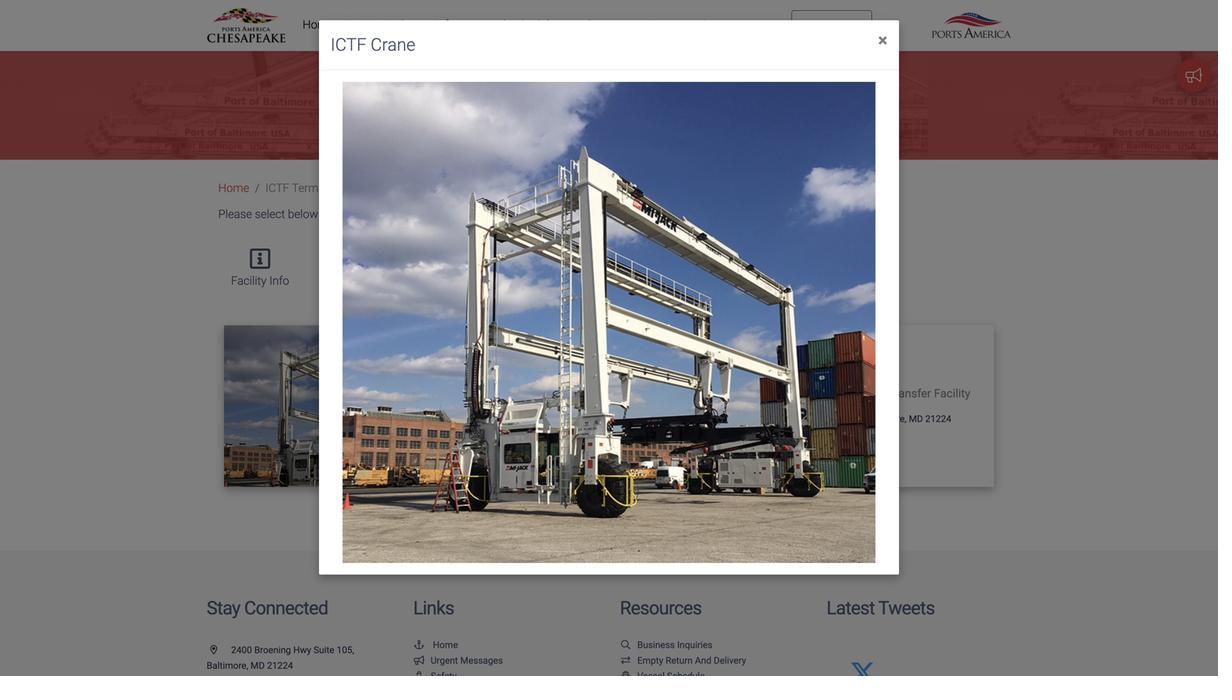 Task type: vqa. For each thing, say whether or not it's contained in the screenshot.
gcxu5347485 text field
no



Task type: describe. For each thing, give the bounding box(es) containing it.
empty return and delivery link
[[620, 655, 746, 666]]

advantages link
[[572, 10, 642, 39]]

search image
[[620, 641, 632, 650]]

map marker alt image
[[210, 646, 229, 655]]

contact info
[[777, 357, 857, 374]]

map
[[578, 274, 601, 288]]

+1 (410) 649-7712 link
[[777, 438, 879, 449]]

stay
[[207, 598, 240, 620]]

contacts link
[[642, 10, 697, 39]]

terminal map
[[531, 274, 601, 288]]

and
[[695, 655, 712, 666]]

request
[[745, 18, 787, 32]]

facility info
[[231, 274, 289, 288]]

+1
[[803, 438, 813, 449]]

additional
[[363, 207, 413, 221]]

please select below tabs for additional information.
[[218, 207, 477, 221]]

hours
[[463, 274, 494, 288]]

urgent messages
[[431, 655, 503, 666]]

advantages
[[577, 18, 637, 32]]

select
[[255, 207, 285, 221]]

support
[[702, 18, 742, 32]]

tab list containing facility info
[[212, 235, 1012, 302]]

4801 keith ave, baltimore, md 21224 link
[[777, 414, 952, 425]]

keith
[[822, 414, 843, 425]]

1 horizontal spatial md
[[909, 414, 923, 425]]

tabs
[[321, 207, 343, 221]]

hwy
[[293, 645, 311, 656]]

latest
[[827, 598, 875, 620]]

1 horizontal spatial info
[[339, 181, 359, 195]]

for
[[346, 207, 360, 221]]

21224 inside '2400 broening hwy suite 105, baltimore, md 21224'
[[267, 661, 293, 671]]

inquiries
[[677, 640, 713, 651]]

user hard hat image
[[413, 672, 425, 677]]

0 vertical spatial terminal
[[292, 181, 336, 195]]

exchange image
[[620, 656, 632, 665]]

business inquiries
[[637, 640, 713, 651]]

business
[[637, 640, 675, 651]]

0 horizontal spatial home link
[[218, 181, 249, 195]]

1 horizontal spatial baltimore,
[[865, 414, 907, 425]]

safety link
[[427, 10, 468, 39]]

empty return and delivery
[[637, 655, 746, 666]]

2400 broening hwy suite 105, baltimore, md 21224 link
[[207, 645, 354, 671]]

resources
[[620, 598, 702, 620]]

urgent messages link
[[413, 655, 503, 666]]

bullhorn image
[[413, 656, 425, 665]]

delivery
[[714, 655, 746, 666]]

suite
[[314, 645, 334, 656]]

transfer
[[888, 387, 931, 401]]

105,
[[337, 645, 354, 656]]

facility info link
[[219, 241, 301, 295]]

gate hours
[[436, 274, 494, 288]]

baltimore, inside '2400 broening hwy suite 105, baltimore, md 21224'
[[207, 661, 248, 671]]

ictf for ictf crane
[[331, 34, 367, 55]]

gate
[[436, 274, 460, 288]]

7712
[[858, 438, 879, 449]]

649-
[[840, 438, 858, 449]]

information.
[[416, 207, 477, 221]]

ictf terminal info
[[265, 181, 359, 195]]

info for facility info
[[269, 274, 289, 288]]

facility details
[[326, 274, 399, 288]]

ave,
[[846, 414, 863, 425]]

2 horizontal spatial facility
[[934, 387, 971, 401]]

(410)
[[816, 438, 838, 449]]



Task type: locate. For each thing, give the bounding box(es) containing it.
2 horizontal spatial home link
[[413, 640, 458, 651]]

2 horizontal spatial info
[[832, 357, 857, 374]]

below
[[288, 207, 318, 221]]

ictf up select
[[265, 181, 289, 195]]

connected
[[244, 598, 328, 620]]

intermodal
[[777, 387, 833, 401]]

4801 keith ave, baltimore, md 21224
[[799, 414, 952, 425]]

21224 down transfer
[[925, 414, 952, 425]]

ictf left crane
[[331, 34, 367, 55]]

1 vertical spatial home link
[[218, 181, 249, 195]]

home up the ictf crane
[[303, 18, 334, 32]]

anchor image
[[413, 641, 425, 650]]

ictf for ictf terminal info
[[265, 181, 289, 195]]

facility for facility details
[[326, 274, 362, 288]]

business inquiries link
[[620, 640, 713, 651]]

links
[[413, 598, 454, 620]]

baltimore, down map marker alt image at left
[[207, 661, 248, 671]]

0 horizontal spatial baltimore,
[[207, 661, 248, 671]]

0 vertical spatial home
[[303, 18, 334, 32]]

terminal up below
[[292, 181, 336, 195]]

return
[[666, 655, 693, 666]]

intermodal container transfer facility
[[777, 387, 971, 401]]

stay connected
[[207, 598, 328, 620]]

1 vertical spatial terminal
[[531, 274, 575, 288]]

1 vertical spatial 21224
[[267, 661, 293, 671]]

facility for facility info
[[231, 274, 267, 288]]

2400
[[231, 645, 252, 656]]

2 horizontal spatial home
[[433, 640, 458, 651]]

×
[[878, 30, 888, 51]]

0 horizontal spatial home
[[218, 181, 249, 195]]

1 horizontal spatial 21224
[[925, 414, 952, 425]]

contact
[[777, 357, 828, 374]]

1 vertical spatial home
[[218, 181, 249, 195]]

home for home link to the top
[[303, 18, 334, 32]]

latest tweets
[[827, 598, 935, 620]]

facility left details
[[326, 274, 362, 288]]

info
[[339, 181, 359, 195], [269, 274, 289, 288], [832, 357, 857, 374]]

2 vertical spatial home
[[433, 640, 458, 651]]

md inside '2400 broening hwy suite 105, baltimore, md 21224'
[[251, 661, 265, 671]]

md down broening
[[251, 661, 265, 671]]

phone office image
[[781, 439, 803, 448]]

info down select
[[269, 274, 289, 288]]

facility down 'please'
[[231, 274, 267, 288]]

terminal left map
[[531, 274, 575, 288]]

0 horizontal spatial terminal
[[292, 181, 336, 195]]

tweets
[[878, 598, 935, 620]]

gate hours link
[[425, 241, 506, 295]]

1 vertical spatial md
[[251, 661, 265, 671]]

21224
[[925, 414, 952, 425], [267, 661, 293, 671]]

md
[[909, 414, 923, 425], [251, 661, 265, 671]]

1 vertical spatial ictf
[[265, 181, 289, 195]]

terminal
[[292, 181, 336, 195], [531, 274, 575, 288]]

baltimore, down intermodal container transfer facility on the bottom of the page
[[865, 414, 907, 425]]

1 horizontal spatial ictf
[[331, 34, 367, 55]]

1 horizontal spatial facility
[[326, 274, 362, 288]]

home for the left home link
[[218, 181, 249, 195]]

facility right transfer
[[934, 387, 971, 401]]

0 horizontal spatial md
[[251, 661, 265, 671]]

1 horizontal spatial terminal
[[531, 274, 575, 288]]

ictf crane
[[331, 34, 415, 55]]

0 horizontal spatial 21224
[[267, 661, 293, 671]]

0 horizontal spatial info
[[269, 274, 289, 288]]

contacts
[[646, 18, 692, 32]]

home link
[[298, 10, 338, 39], [218, 181, 249, 195], [413, 640, 458, 651]]

map marker alt image
[[781, 414, 799, 424]]

safety
[[431, 18, 464, 32]]

messages
[[460, 655, 503, 666]]

2400 broening hwy suite 105, baltimore, md 21224
[[207, 645, 354, 671]]

0 horizontal spatial facility
[[231, 274, 267, 288]]

info up please select below tabs for additional information.
[[339, 181, 359, 195]]

baltimore,
[[865, 414, 907, 425], [207, 661, 248, 671]]

0 horizontal spatial ictf
[[265, 181, 289, 195]]

tab list
[[212, 235, 1012, 302]]

facility details link
[[315, 241, 411, 295]]

home
[[303, 18, 334, 32], [218, 181, 249, 195], [433, 640, 458, 651]]

facility
[[231, 274, 267, 288], [326, 274, 362, 288], [934, 387, 971, 401]]

0 vertical spatial info
[[339, 181, 359, 195]]

4801
[[799, 414, 820, 425]]

0 vertical spatial md
[[909, 414, 923, 425]]

support request
[[702, 18, 787, 32]]

+1 (410) 649-7712
[[803, 438, 879, 449]]

home up 'please'
[[218, 181, 249, 195]]

terminal map link
[[520, 241, 613, 295]]

1 vertical spatial baltimore,
[[207, 661, 248, 671]]

0 vertical spatial 21224
[[925, 414, 952, 425]]

1 horizontal spatial home link
[[298, 10, 338, 39]]

container
[[836, 387, 886, 401]]

support request link
[[697, 10, 791, 39]]

details
[[365, 274, 399, 288]]

broening
[[254, 645, 291, 656]]

ictf
[[331, 34, 367, 55], [265, 181, 289, 195]]

× button
[[867, 20, 899, 61]]

2 vertical spatial info
[[832, 357, 857, 374]]

0 vertical spatial home link
[[298, 10, 338, 39]]

please
[[218, 207, 252, 221]]

info for contact info
[[832, 357, 857, 374]]

home up urgent
[[433, 640, 458, 651]]

21224 down broening
[[267, 661, 293, 671]]

urgent
[[431, 655, 458, 666]]

md down transfer
[[909, 414, 923, 425]]

2 vertical spatial home link
[[413, 640, 458, 651]]

info up container
[[832, 357, 857, 374]]

1 horizontal spatial home
[[303, 18, 334, 32]]

ship image
[[620, 672, 632, 677]]

0 vertical spatial ictf
[[331, 34, 367, 55]]

0 vertical spatial baltimore,
[[865, 414, 907, 425]]

empty
[[637, 655, 663, 666]]

1 vertical spatial info
[[269, 274, 289, 288]]

crane
[[371, 34, 415, 55]]



